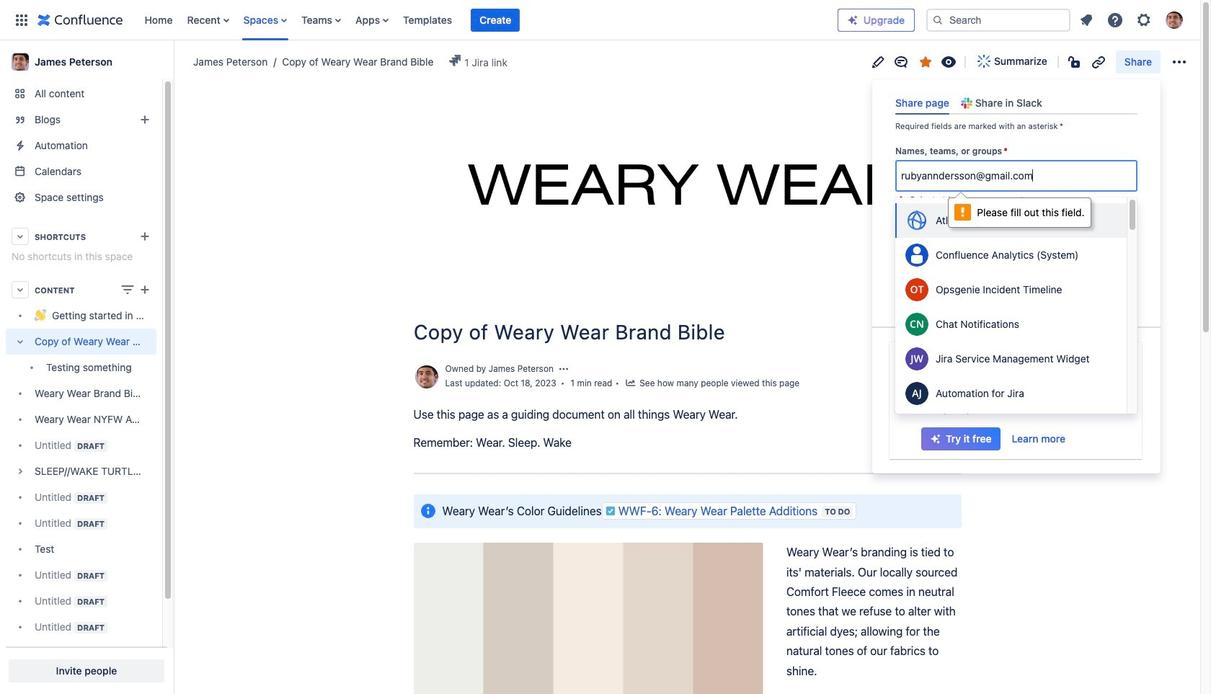 Task type: describe. For each thing, give the bounding box(es) containing it.
Search field
[[926, 8, 1071, 31]]

neutrals.png image
[[413, 543, 763, 694]]

manage page ownership image
[[558, 364, 570, 375]]

your profile and preferences image
[[1166, 11, 1183, 28]]

error image
[[895, 195, 907, 206]]

stop watching image
[[940, 53, 957, 70]]

space element
[[0, 40, 173, 694]]

settings icon image
[[1136, 11, 1153, 28]]

help icon image
[[1107, 11, 1124, 28]]

more actions image
[[1171, 53, 1188, 70]]

appswitcher icon image
[[13, 11, 30, 28]]

copy link image
[[1090, 53, 1107, 70]]

change view image
[[119, 281, 136, 298]]

global element
[[9, 0, 838, 40]]



Task type: locate. For each thing, give the bounding box(es) containing it.
more information about james peterson image
[[413, 364, 439, 390]]

list for appswitcher icon at the top left of the page
[[137, 0, 838, 40]]

create a blog image
[[136, 111, 154, 128]]

list
[[137, 0, 838, 40], [1074, 7, 1192, 33]]

confluence image
[[37, 11, 123, 28], [37, 11, 123, 28]]

tab list
[[890, 91, 1143, 115]]

edit this page image
[[870, 53, 887, 70]]

tree inside space element
[[6, 303, 156, 666]]

Anything they should know? text field
[[895, 231, 1138, 286]]

None text field
[[901, 169, 1036, 183]]

notification icon image
[[1078, 11, 1095, 28]]

group
[[921, 427, 1074, 451]]

None search field
[[926, 8, 1071, 31]]

list item inside 'list'
[[471, 8, 520, 31]]

no restrictions image
[[1067, 53, 1084, 70]]

create a page image
[[136, 281, 154, 298]]

list item
[[471, 8, 520, 31]]

add shortcut image
[[136, 228, 154, 245]]

tree item inside space element
[[6, 329, 156, 381]]

0 horizontal spatial list
[[137, 0, 838, 40]]

banner
[[0, 0, 1200, 40]]

premium image
[[847, 14, 859, 26]]

unstar image
[[917, 53, 934, 70]]

collapse sidebar image
[[157, 48, 189, 76]]

search image
[[932, 14, 944, 26]]

tree
[[6, 303, 156, 666]]

list for premium icon on the top right of the page
[[1074, 7, 1192, 33]]

panel info image
[[419, 503, 437, 520]]

tree item
[[6, 329, 156, 381]]

1 horizontal spatial list
[[1074, 7, 1192, 33]]



Task type: vqa. For each thing, say whether or not it's contained in the screenshot.
notification icon at the right top of page
yes



